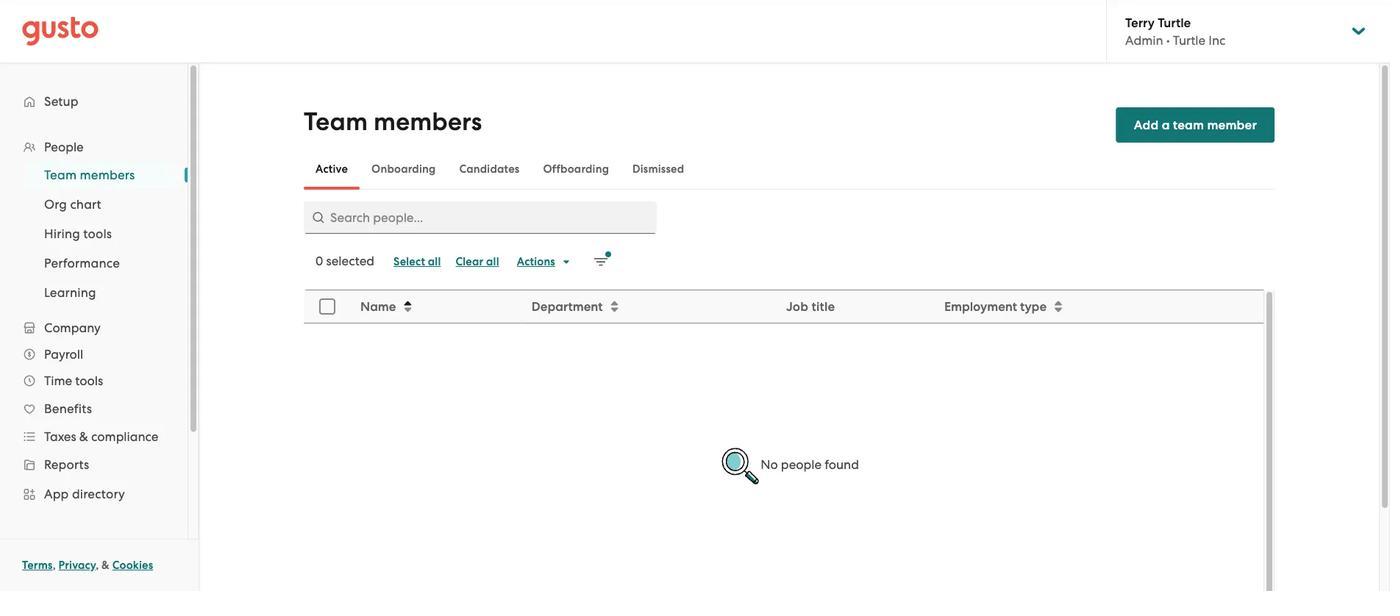 Task type: describe. For each thing, give the bounding box(es) containing it.
hiring
[[44, 227, 80, 241]]

taxes & compliance button
[[15, 424, 173, 450]]

org
[[44, 197, 67, 212]]

performance link
[[26, 250, 173, 277]]

onboarding button
[[360, 152, 448, 187]]

tools for hiring tools
[[83, 227, 112, 241]]

type
[[1020, 299, 1047, 314]]

company button
[[15, 315, 173, 341]]

employment type
[[944, 299, 1047, 314]]

time tools button
[[15, 368, 173, 394]]

hiring tools link
[[26, 221, 173, 247]]

title
[[812, 299, 835, 314]]

add
[[1134, 117, 1159, 132]]

no
[[761, 458, 778, 472]]

cookies button
[[112, 557, 153, 575]]

benefits link
[[15, 396, 173, 422]]

list containing team members
[[0, 160, 188, 307]]

inc
[[1209, 33, 1226, 48]]

team inside list
[[44, 168, 77, 182]]

•
[[1167, 33, 1170, 48]]

time tools
[[44, 374, 103, 388]]

app directory link
[[15, 481, 173, 508]]

all for select all
[[428, 255, 441, 269]]

0 selected
[[316, 254, 374, 269]]

select all button
[[386, 250, 448, 274]]

active
[[316, 163, 348, 176]]

app
[[44, 487, 69, 502]]

terms , privacy , & cookies
[[22, 559, 153, 572]]

0 vertical spatial turtle
[[1158, 15, 1191, 30]]

setup
[[44, 94, 79, 109]]

no people found
[[761, 458, 859, 472]]

& inside dropdown button
[[79, 430, 88, 444]]

gusto navigation element
[[0, 63, 188, 591]]

payroll
[[44, 347, 83, 362]]

candidates
[[459, 163, 520, 176]]

admin
[[1126, 33, 1163, 48]]

2 , from the left
[[96, 559, 99, 572]]

new notifications image
[[594, 252, 611, 269]]

payroll button
[[15, 341, 173, 368]]

1 horizontal spatial &
[[102, 559, 110, 572]]

setup link
[[15, 88, 173, 115]]

list containing people
[[0, 134, 188, 591]]

department button
[[523, 291, 777, 322]]

job
[[786, 299, 809, 314]]

reports link
[[15, 452, 173, 478]]

all for clear all
[[486, 255, 499, 269]]

team members inside gusto navigation element
[[44, 168, 135, 182]]

terry
[[1126, 15, 1155, 30]]

add a team member
[[1134, 117, 1257, 132]]

1 horizontal spatial team members
[[304, 107, 482, 137]]

org chart link
[[26, 191, 173, 218]]

people
[[781, 458, 822, 472]]

a
[[1162, 117, 1170, 132]]

terms
[[22, 559, 53, 572]]

time
[[44, 374, 72, 388]]

employment type button
[[936, 291, 1263, 322]]

team members tab list
[[304, 149, 1275, 190]]

directory
[[72, 487, 125, 502]]

privacy
[[59, 559, 96, 572]]

clear all button
[[448, 250, 507, 274]]

select
[[394, 255, 425, 269]]

org chart
[[44, 197, 101, 212]]

0
[[316, 254, 323, 269]]

1 vertical spatial turtle
[[1173, 33, 1206, 48]]



Task type: vqa. For each thing, say whether or not it's contained in the screenshot.
for to the bottom
no



Task type: locate. For each thing, give the bounding box(es) containing it.
& left 'cookies'
[[102, 559, 110, 572]]

tools inside dropdown button
[[75, 374, 103, 388]]

dismissed button
[[621, 152, 696, 187]]

select all
[[394, 255, 441, 269]]

tools down payroll dropdown button
[[75, 374, 103, 388]]

& right taxes
[[79, 430, 88, 444]]

learning link
[[26, 280, 173, 306]]

people
[[44, 140, 84, 154]]

1 horizontal spatial team
[[304, 107, 368, 137]]

performance
[[44, 256, 120, 271]]

offboarding button
[[531, 152, 621, 187]]

0 horizontal spatial ,
[[53, 559, 56, 572]]

1 , from the left
[[53, 559, 56, 572]]

0 selected status
[[316, 254, 374, 269]]

0 vertical spatial team
[[304, 107, 368, 137]]

1 horizontal spatial all
[[486, 255, 499, 269]]

member
[[1207, 117, 1257, 132]]

learning
[[44, 285, 96, 300]]

2 all from the left
[[486, 255, 499, 269]]

team members up onboarding
[[304, 107, 482, 137]]

all
[[428, 255, 441, 269], [486, 255, 499, 269]]

0 horizontal spatial team
[[44, 168, 77, 182]]

all right select
[[428, 255, 441, 269]]

,
[[53, 559, 56, 572], [96, 559, 99, 572]]

taxes & compliance
[[44, 430, 158, 444]]

app directory
[[44, 487, 125, 502]]

taxes
[[44, 430, 76, 444]]

0 horizontal spatial members
[[80, 168, 135, 182]]

1 vertical spatial members
[[80, 168, 135, 182]]

1 vertical spatial team members
[[44, 168, 135, 182]]

onboarding
[[372, 163, 436, 176]]

Select all rows on this page checkbox
[[311, 291, 344, 323]]

2 list from the top
[[0, 160, 188, 307]]

candidates button
[[448, 152, 531, 187]]

turtle
[[1158, 15, 1191, 30], [1173, 33, 1206, 48]]

0 vertical spatial &
[[79, 430, 88, 444]]

name
[[360, 299, 396, 314]]

turtle up the •
[[1158, 15, 1191, 30]]

tools up performance link
[[83, 227, 112, 241]]

0 vertical spatial tools
[[83, 227, 112, 241]]

, left 'cookies'
[[96, 559, 99, 572]]

Search people... field
[[304, 202, 657, 234]]

chart
[[70, 197, 101, 212]]

all inside button
[[486, 255, 499, 269]]

team
[[1173, 117, 1204, 132]]

1 all from the left
[[428, 255, 441, 269]]

1 list from the top
[[0, 134, 188, 591]]

team members link
[[26, 162, 173, 188]]

offboarding
[[543, 163, 609, 176]]

members up onboarding
[[374, 107, 482, 137]]

employment
[[944, 299, 1017, 314]]

people button
[[15, 134, 173, 160]]

tools
[[83, 227, 112, 241], [75, 374, 103, 388]]

all inside "button"
[[428, 255, 441, 269]]

home image
[[22, 17, 99, 46]]

&
[[79, 430, 88, 444], [102, 559, 110, 572]]

benefits
[[44, 402, 92, 416]]

compliance
[[91, 430, 158, 444]]

0 horizontal spatial &
[[79, 430, 88, 444]]

members
[[374, 107, 482, 137], [80, 168, 135, 182]]

add a team member button
[[1116, 107, 1275, 143]]

1 horizontal spatial members
[[374, 107, 482, 137]]

members inside list
[[80, 168, 135, 182]]

0 horizontal spatial all
[[428, 255, 441, 269]]

1 horizontal spatial ,
[[96, 559, 99, 572]]

team down people
[[44, 168, 77, 182]]

members up org chart link
[[80, 168, 135, 182]]

actions
[[517, 255, 555, 269]]

all right clear at the left
[[486, 255, 499, 269]]

list
[[0, 134, 188, 591], [0, 160, 188, 307]]

dismissed
[[633, 163, 684, 176]]

reports
[[44, 458, 89, 472]]

turtle right the •
[[1173, 33, 1206, 48]]

active button
[[304, 152, 360, 187]]

actions button
[[510, 250, 579, 274]]

tools for time tools
[[75, 374, 103, 388]]

1 vertical spatial team
[[44, 168, 77, 182]]

hiring tools
[[44, 227, 112, 241]]

clear
[[456, 255, 484, 269]]

selected
[[326, 254, 374, 269]]

, left privacy
[[53, 559, 56, 572]]

company
[[44, 321, 101, 335]]

team up active button at the top
[[304, 107, 368, 137]]

0 vertical spatial team members
[[304, 107, 482, 137]]

terms link
[[22, 559, 53, 572]]

job title
[[786, 299, 835, 314]]

cookies
[[112, 559, 153, 572]]

department
[[532, 299, 603, 314]]

team members
[[304, 107, 482, 137], [44, 168, 135, 182]]

0 vertical spatial members
[[374, 107, 482, 137]]

team members down people dropdown button
[[44, 168, 135, 182]]

0 horizontal spatial team members
[[44, 168, 135, 182]]

privacy link
[[59, 559, 96, 572]]

1 vertical spatial &
[[102, 559, 110, 572]]

clear all
[[456, 255, 499, 269]]

found
[[825, 458, 859, 472]]

1 vertical spatial tools
[[75, 374, 103, 388]]

terry turtle admin • turtle inc
[[1126, 15, 1226, 48]]

team
[[304, 107, 368, 137], [44, 168, 77, 182]]

name button
[[352, 291, 521, 322]]



